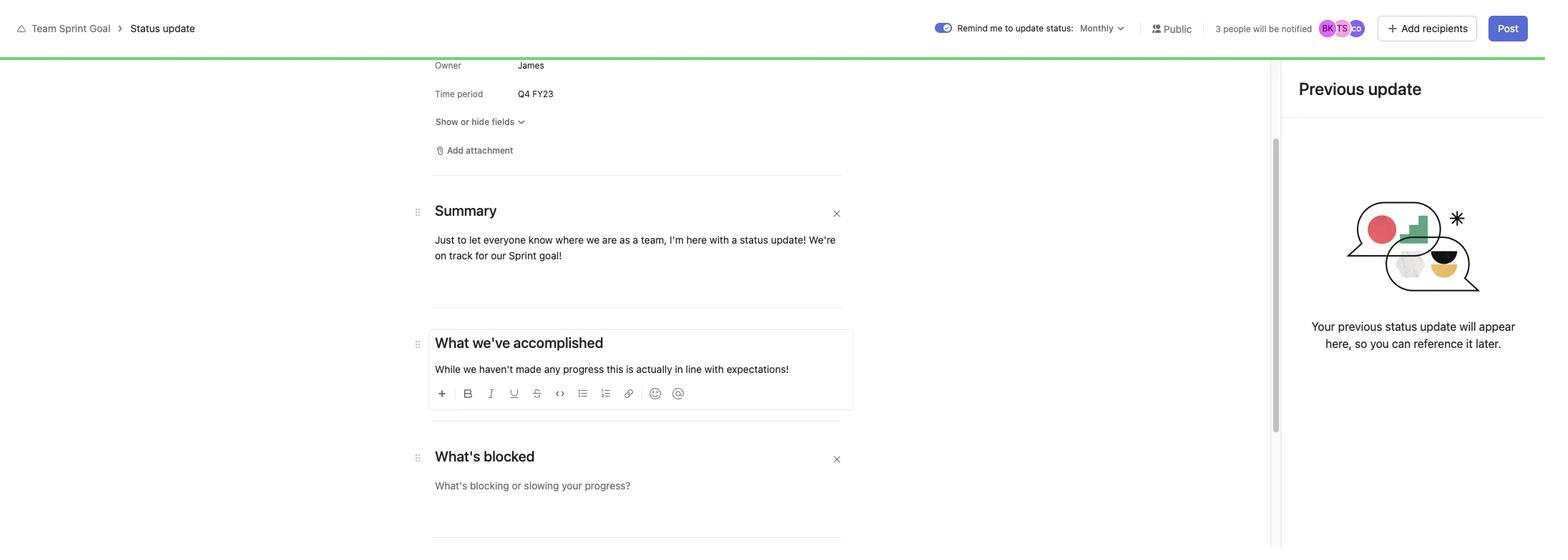 Task type: vqa. For each thing, say whether or not it's contained in the screenshot.
second Octopus Specimen "link" from the bottom
no



Task type: describe. For each thing, give the bounding box(es) containing it.
i'm
[[670, 234, 684, 246]]

17
[[1275, 16, 1284, 27]]

monthly
[[1080, 23, 1114, 34]]

update left "status:"
[[1016, 23, 1044, 34]]

what's in my trial?
[[1336, 11, 1410, 22]]

goals for sub-
[[675, 340, 700, 352]]

attachment
[[466, 145, 513, 156]]

update right status
[[163, 22, 195, 34]]

show or hide fields
[[436, 117, 515, 127]]

my
[[1376, 11, 1388, 22]]

made
[[516, 363, 542, 376]]

my workspace goals
[[235, 44, 329, 57]]

new
[[585, 473, 604, 485]]

know
[[529, 234, 553, 246]]

team sprint goal link
[[31, 22, 110, 34]]

billing
[[1450, 11, 1474, 22]]

your
[[1312, 321, 1335, 333]]

post button
[[1489, 16, 1528, 41]]

q4
[[518, 88, 530, 99]]

add billing info
[[1432, 11, 1492, 22]]

status:
[[1046, 23, 1074, 34]]

this is the new benchmark!
[[534, 473, 672, 485]]

previous update
[[1299, 79, 1422, 99]]

add for add billing info
[[1432, 11, 1448, 22]]

status inside 'your previous status update will appear here, so you can reference it later.'
[[1386, 321, 1418, 333]]

remind
[[958, 23, 988, 34]]

update up expectations!
[[778, 340, 811, 352]]

3
[[1216, 23, 1221, 34]]

while we haven't made any progress this is actually in line with expectations!
[[435, 363, 789, 376]]

code image
[[556, 390, 564, 399]]

goal's
[[833, 340, 861, 352]]

0 vertical spatial ts
[[1337, 23, 1348, 34]]

1 vertical spatial with
[[705, 363, 724, 376]]

james
[[518, 60, 544, 70]]

team sprint goal
[[31, 22, 110, 34]]

use
[[632, 340, 650, 352]]

for
[[475, 250, 488, 262]]

add for add attachment
[[447, 145, 464, 156]]

reference
[[1414, 338, 1463, 351]]

sprint inside just to let everyone know where we are as a team, i'm here with a status update! we're on track for our sprint goal!
[[509, 250, 537, 262]]

while
[[435, 363, 461, 376]]

add recipients
[[1402, 22, 1468, 34]]

0 horizontal spatial will
[[1254, 23, 1267, 34]]

be
[[1269, 23, 1279, 34]]

sub- inside button
[[706, 372, 728, 384]]

actually
[[636, 363, 672, 376]]

use sub-goals to automatically update this goal's progress.
[[632, 340, 907, 352]]

goal!
[[539, 250, 562, 262]]

link image
[[625, 390, 633, 399]]

as
[[620, 234, 630, 246]]

let
[[469, 234, 481, 246]]

17 days left
[[1275, 16, 1321, 27]]

so
[[1355, 338, 1368, 351]]

1 horizontal spatial to
[[702, 340, 711, 352]]

benchmark!
[[606, 473, 672, 485]]

trial?
[[1390, 11, 1410, 22]]

add attachment
[[447, 145, 513, 156]]

we inside just to let everyone know where we are as a team, i'm here with a status update! we're on track for our sprint goal!
[[587, 234, 600, 246]]

here,
[[1326, 338, 1352, 351]]

0 vertical spatial co
[[1352, 23, 1362, 34]]

appear
[[1479, 321, 1516, 333]]

fy23
[[533, 88, 554, 99]]

goals for workspace
[[305, 44, 329, 57]]

team for team sprint goal
[[31, 22, 56, 34]]

add recipients button
[[1378, 16, 1478, 41]]

bulleted list image
[[579, 390, 587, 399]]

1 horizontal spatial ts
[[1445, 55, 1456, 66]]

everyone
[[484, 234, 526, 246]]

workspace
[[252, 44, 302, 57]]

bold image
[[464, 390, 473, 399]]

you
[[1370, 338, 1389, 351]]

automatically
[[714, 340, 776, 352]]

any
[[544, 363, 561, 376]]

at mention image
[[673, 388, 684, 400]]

Section title text field
[[435, 333, 603, 353]]

can
[[1392, 338, 1411, 351]]

3 people will be notified
[[1216, 23, 1312, 34]]

this for is
[[607, 363, 624, 376]]

where
[[556, 234, 584, 246]]

what's
[[1336, 11, 1364, 22]]

2 horizontal spatial to
[[1005, 23, 1013, 34]]

a inside button
[[698, 372, 703, 384]]

Goal name text field
[[523, 109, 1184, 161]]

team sprint goal
[[235, 60, 345, 77]]

owner
[[435, 60, 461, 71]]

0 vertical spatial sub-
[[653, 340, 675, 352]]

remind me to update status:
[[958, 23, 1074, 34]]

goal
[[728, 372, 747, 384]]

info
[[1477, 11, 1492, 22]]

update inside 'your previous status update will appear here, so you can reference it later.'
[[1421, 321, 1457, 333]]

1 horizontal spatial co
[[1460, 55, 1470, 66]]

update!
[[771, 234, 806, 246]]

or
[[461, 117, 469, 127]]

fields
[[492, 117, 515, 127]]

remove section image for what's blocked text box
[[833, 456, 841, 464]]

description
[[534, 446, 596, 459]]

q4 fy23
[[518, 88, 554, 99]]

status update
[[130, 22, 195, 34]]

our
[[491, 250, 506, 262]]

remove section image for summary text box
[[833, 210, 841, 218]]



Task type: locate. For each thing, give the bounding box(es) containing it.
0 vertical spatial to
[[1005, 23, 1013, 34]]

0 horizontal spatial sprint
[[59, 22, 87, 34]]

1 vertical spatial we
[[463, 363, 477, 376]]

team down my
[[235, 60, 270, 77]]

left
[[1307, 16, 1321, 27]]

sprint goal
[[274, 60, 345, 77]]

with right here
[[710, 234, 729, 246]]

0 horizontal spatial is
[[557, 473, 564, 485]]

bk right left
[[1322, 23, 1334, 34]]

people
[[1224, 23, 1251, 34]]

days
[[1286, 16, 1305, 27]]

recipients
[[1423, 22, 1468, 34]]

1 vertical spatial team
[[235, 60, 270, 77]]

share button
[[1481, 51, 1528, 71]]

2 horizontal spatial add
[[1432, 11, 1448, 22]]

my
[[235, 44, 249, 57]]

is left actually at bottom left
[[626, 363, 634, 376]]

1 vertical spatial is
[[557, 473, 564, 485]]

1 horizontal spatial sprint
[[509, 250, 537, 262]]

0 vertical spatial this
[[813, 340, 830, 352]]

0 horizontal spatial status
[[740, 234, 768, 246]]

1 horizontal spatial status
[[1386, 321, 1418, 333]]

sub- right line
[[706, 372, 728, 384]]

expectations!
[[727, 363, 789, 376]]

connect
[[656, 372, 695, 384]]

0 vertical spatial will
[[1254, 23, 1267, 34]]

to right me
[[1005, 23, 1013, 34]]

0 vertical spatial sprint
[[59, 22, 87, 34]]

progress.
[[863, 340, 907, 352]]

0 vertical spatial remove section image
[[833, 210, 841, 218]]

team,
[[641, 234, 667, 246]]

1 vertical spatial goals
[[675, 340, 700, 352]]

switch
[[935, 23, 952, 33]]

1 vertical spatial to
[[457, 234, 467, 246]]

ts right ja
[[1445, 55, 1456, 66]]

1 vertical spatial sprint
[[509, 250, 537, 262]]

co
[[1352, 23, 1362, 34], [1460, 55, 1470, 66]]

just
[[435, 234, 455, 246]]

1 horizontal spatial we
[[587, 234, 600, 246]]

1 horizontal spatial is
[[626, 363, 634, 376]]

0 horizontal spatial team
[[31, 22, 56, 34]]

with
[[710, 234, 729, 246], [705, 363, 724, 376]]

this left goal's
[[813, 340, 830, 352]]

1 vertical spatial in
[[675, 363, 683, 376]]

1 vertical spatial co
[[1460, 55, 1470, 66]]

0 vertical spatial we
[[587, 234, 600, 246]]

in
[[1366, 11, 1374, 22], [675, 363, 683, 376]]

haven't
[[479, 363, 513, 376]]

this up numbered list 'icon'
[[607, 363, 624, 376]]

a right here
[[732, 234, 737, 246]]

to
[[1005, 23, 1013, 34], [457, 234, 467, 246], [702, 340, 711, 352]]

bk
[[1322, 23, 1334, 34], [1431, 55, 1442, 66]]

sprint left the goal
[[59, 22, 87, 34]]

goals up line
[[675, 340, 700, 352]]

0 vertical spatial is
[[626, 363, 634, 376]]

1 horizontal spatial a
[[698, 372, 703, 384]]

a right connect
[[698, 372, 703, 384]]

ja
[[1417, 55, 1427, 66]]

2 remove section image from the top
[[833, 456, 841, 464]]

status inside just to let everyone know where we are as a team, i'm here with a status update! we're on track for our sprint goal!
[[740, 234, 768, 246]]

0 horizontal spatial goals
[[305, 44, 329, 57]]

team for team sprint goal
[[235, 60, 270, 77]]

1 vertical spatial bk
[[1431, 55, 1442, 66]]

goals
[[305, 44, 329, 57], [675, 340, 700, 352]]

sub- right use
[[653, 340, 675, 352]]

0 vertical spatial goals
[[305, 44, 329, 57]]

0 vertical spatial team
[[31, 22, 56, 34]]

will up it at the right of page
[[1460, 321, 1476, 333]]

line
[[686, 363, 702, 376]]

status
[[740, 234, 768, 246], [1386, 321, 1418, 333]]

co down recipients in the right top of the page
[[1460, 55, 1470, 66]]

previous
[[1338, 321, 1383, 333]]

1 horizontal spatial this
[[813, 340, 830, 352]]

status left update!
[[740, 234, 768, 246]]

1 vertical spatial remove section image
[[833, 456, 841, 464]]

ts down the what's
[[1337, 23, 1348, 34]]

0 vertical spatial in
[[1366, 11, 1374, 22]]

me
[[990, 23, 1003, 34]]

a right as
[[633, 234, 638, 246]]

your previous status update will appear here, so you can reference it later.
[[1312, 321, 1516, 351]]

1 vertical spatial this
[[607, 363, 624, 376]]

the
[[567, 473, 582, 485]]

sprint down the everyone
[[509, 250, 537, 262]]

Section title text field
[[435, 201, 497, 221]]

notified
[[1282, 23, 1312, 34]]

0 vertical spatial with
[[710, 234, 729, 246]]

1 horizontal spatial add
[[1402, 22, 1420, 34]]

emoji image
[[650, 388, 661, 400]]

0 horizontal spatial co
[[1352, 23, 1362, 34]]

0 horizontal spatial in
[[675, 363, 683, 376]]

will
[[1254, 23, 1267, 34], [1460, 321, 1476, 333]]

0 horizontal spatial bk
[[1322, 23, 1334, 34]]

time period
[[435, 89, 483, 99]]

will left be at right top
[[1254, 23, 1267, 34]]

add inside popup button
[[447, 145, 464, 156]]

1 horizontal spatial sub-
[[706, 372, 728, 384]]

we left are
[[587, 234, 600, 246]]

remove section image
[[833, 210, 841, 218], [833, 456, 841, 464]]

track
[[449, 250, 473, 262]]

status
[[130, 22, 160, 34]]

to left let at top
[[457, 234, 467, 246]]

1 horizontal spatial goals
[[675, 340, 700, 352]]

public
[[1164, 23, 1192, 35]]

will inside 'your previous status update will appear here, so you can reference it later.'
[[1460, 321, 1476, 333]]

2 vertical spatial to
[[702, 340, 711, 352]]

home
[[37, 49, 65, 61]]

1 horizontal spatial will
[[1460, 321, 1476, 333]]

home link
[[9, 44, 163, 67]]

update
[[163, 22, 195, 34], [1016, 23, 1044, 34], [1421, 321, 1457, 333], [778, 340, 811, 352]]

list box
[[604, 6, 947, 29]]

1 vertical spatial ts
[[1445, 55, 1456, 66]]

it
[[1466, 338, 1473, 351]]

monthly button
[[1077, 21, 1129, 36]]

0 horizontal spatial sub-
[[653, 340, 675, 352]]

time
[[435, 89, 455, 99]]

to up connect a sub-goal
[[702, 340, 711, 352]]

team up home
[[31, 22, 56, 34]]

in inside button
[[1366, 11, 1374, 22]]

underline image
[[510, 390, 519, 399]]

update up reference
[[1421, 321, 1457, 333]]

in left my at right
[[1366, 11, 1374, 22]]

1 vertical spatial will
[[1460, 321, 1476, 333]]

1 remove section image from the top
[[833, 210, 841, 218]]

with inside just to let everyone know where we are as a team, i'm here with a status update! we're on track for our sprint goal!
[[710, 234, 729, 246]]

0 horizontal spatial this
[[607, 363, 624, 376]]

0 vertical spatial status
[[740, 234, 768, 246]]

add billing info button
[[1425, 7, 1498, 27]]

status up can
[[1386, 321, 1418, 333]]

insert an object image
[[438, 390, 446, 399]]

2 horizontal spatial a
[[732, 234, 737, 246]]

1 horizontal spatial team
[[235, 60, 270, 77]]

0 horizontal spatial a
[[633, 234, 638, 246]]

numbered list image
[[602, 390, 610, 399]]

add
[[1432, 11, 1448, 22], [1402, 22, 1420, 34], [447, 145, 464, 156]]

goal
[[89, 22, 110, 34]]

0 horizontal spatial we
[[463, 363, 477, 376]]

share
[[1498, 55, 1522, 66]]

period
[[457, 89, 483, 99]]

0 vertical spatial bk
[[1322, 23, 1334, 34]]

this for goal's
[[813, 340, 830, 352]]

just to let everyone know where we are as a team, i'm here with a status update! we're on track for our sprint goal!
[[435, 234, 839, 262]]

in left line
[[675, 363, 683, 376]]

this
[[534, 473, 554, 485]]

are
[[602, 234, 617, 246]]

1 horizontal spatial bk
[[1431, 55, 1442, 66]]

connect a sub-goal button
[[632, 366, 756, 391]]

0 horizontal spatial add
[[447, 145, 464, 156]]

on
[[435, 250, 447, 262]]

with right line
[[705, 363, 724, 376]]

1 vertical spatial sub-
[[706, 372, 728, 384]]

to inside just to let everyone know where we are as a team, i'm here with a status update! we're on track for our sprint goal!
[[457, 234, 467, 246]]

toolbar
[[432, 378, 853, 404]]

we
[[587, 234, 600, 246], [463, 363, 477, 376]]

goals up sprint goal
[[305, 44, 329, 57]]

italics image
[[487, 390, 496, 399]]

show or hide fields button
[[429, 112, 533, 132]]

team
[[31, 22, 56, 34], [235, 60, 270, 77]]

co down the what's
[[1352, 23, 1362, 34]]

Section title text field
[[435, 447, 535, 467]]

my workspace goals link
[[235, 43, 329, 59]]

what's in my trial? button
[[1329, 7, 1417, 27]]

add for add recipients
[[1402, 22, 1420, 34]]

1 vertical spatial status
[[1386, 321, 1418, 333]]

is
[[626, 363, 634, 376], [557, 473, 564, 485]]

later.
[[1476, 338, 1502, 351]]

bk right ja
[[1431, 55, 1442, 66]]

0 horizontal spatial ts
[[1337, 23, 1348, 34]]

we right while
[[463, 363, 477, 376]]

is left the
[[557, 473, 564, 485]]

ts
[[1337, 23, 1348, 34], [1445, 55, 1456, 66]]

progress
[[563, 363, 604, 376]]

1 horizontal spatial in
[[1366, 11, 1374, 22]]

strikethrough image
[[533, 390, 542, 399]]

0 horizontal spatial to
[[457, 234, 467, 246]]

connect a sub-goal
[[656, 372, 747, 384]]



